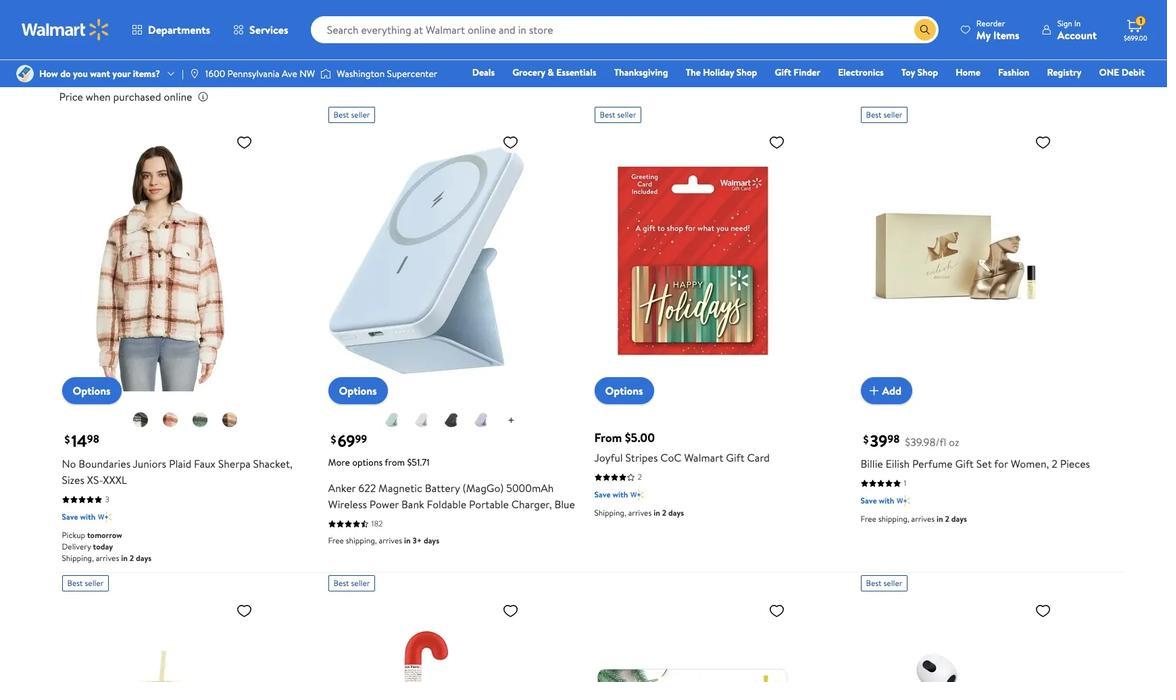 Task type: vqa. For each thing, say whether or not it's contained in the screenshot.
Shipping, arrives in 2 days
yes



Task type: locate. For each thing, give the bounding box(es) containing it.
2 horizontal spatial with
[[879, 495, 895, 507]]

 image left how
[[16, 65, 34, 83]]

options up $ 14 98
[[73, 384, 111, 398]]

3 options link from the left
[[595, 377, 654, 405]]

shipping, down the pickup
[[62, 553, 94, 564]]

2 left pieces
[[1052, 457, 1058, 471]]

in down perfume
[[937, 513, 944, 525]]

options link up $ 14 98
[[62, 377, 122, 405]]

seller down the free shipping, arrives in 2 days
[[884, 578, 903, 589]]

0 horizontal spatial free
[[328, 535, 344, 547]]

1 $ from the left
[[65, 432, 70, 447]]

1 horizontal spatial shop
[[918, 66, 939, 79]]

1 horizontal spatial |
[[1005, 21, 1007, 36]]

2 inside $ 39 98 $39.98/fl oz billie eilish perfume gift set for women, 2 pieces
[[1052, 457, 1058, 471]]

dusty rose plaid image
[[162, 412, 178, 428]]

&
[[548, 66, 554, 79]]

with left walmart plus icon
[[80, 511, 96, 523]]

0 vertical spatial shipping,
[[879, 513, 910, 525]]

1 horizontal spatial walmart plus image
[[898, 494, 911, 508]]

2
[[1052, 457, 1058, 471], [638, 471, 642, 483], [663, 507, 667, 519], [946, 513, 950, 525], [130, 553, 134, 564]]

2 options from the left
[[339, 384, 377, 398]]

wireless
[[328, 497, 367, 512]]

options
[[73, 384, 111, 398], [339, 384, 377, 398], [606, 384, 644, 398]]

2 98 from the left
[[888, 432, 900, 447]]

save with for $5.00
[[595, 489, 628, 501]]

buds green image
[[384, 412, 400, 428]]

+ button
[[497, 410, 526, 432]]

2 horizontal spatial options
[[606, 384, 644, 398]]

2 horizontal spatial options link
[[595, 377, 654, 405]]

warm fudge plaid image
[[221, 412, 238, 428]]

seller down "washington" on the left
[[351, 109, 370, 121]]

1 98 from the left
[[87, 432, 99, 447]]

departments button
[[120, 14, 222, 46]]

foldable
[[427, 497, 467, 512]]

toy
[[902, 66, 916, 79]]

0 horizontal spatial shipping,
[[62, 553, 94, 564]]

for
[[995, 457, 1009, 471]]

sign
[[1058, 17, 1073, 29]]

sort by |
[[965, 21, 1007, 36]]

nw
[[300, 67, 315, 80]]

0 horizontal spatial with
[[80, 511, 96, 523]]

registry
[[1048, 66, 1082, 79]]

0 horizontal spatial shop
[[737, 66, 758, 79]]

0 vertical spatial free
[[861, 513, 877, 525]]

$ left 69
[[331, 432, 336, 447]]

$
[[65, 432, 70, 447], [331, 432, 336, 447], [864, 432, 869, 447]]

add to cart image
[[867, 383, 883, 399]]

sign in to add to favorites list, holiday time 26-ounce acrylic iridescent double wall tumbler, gold image
[[236, 603, 253, 620]]

gift left card
[[727, 451, 745, 465]]

0 horizontal spatial $
[[65, 432, 70, 447]]

the holiday shop
[[686, 66, 758, 79]]

account
[[1058, 27, 1098, 42]]

joyful stripes coc walmart gift card image
[[595, 129, 791, 394]]

2 down perfume
[[946, 513, 950, 525]]

days inside pickup tomorrow delivery today shipping, arrives in 2 days
[[136, 553, 152, 564]]

options up $5.00 at right
[[606, 384, 644, 398]]

3 options from the left
[[606, 384, 644, 398]]

with up the free shipping, arrives in 2 days
[[879, 495, 895, 507]]

1 inside 1 $699.00
[[1140, 15, 1143, 27]]

 image
[[189, 68, 200, 79]]

walmart plus image
[[631, 488, 645, 502], [898, 494, 911, 508]]

you
[[73, 67, 88, 80]]

shipping, inside pickup tomorrow delivery today shipping, arrives in 2 days
[[62, 553, 94, 564]]

1 horizontal spatial options link
[[328, 377, 388, 405]]

walmart
[[685, 451, 724, 465]]

days right the today
[[136, 553, 152, 564]]

free down billie
[[861, 513, 877, 525]]

3 $ from the left
[[864, 432, 869, 447]]

shipping, down the 182
[[346, 535, 377, 547]]

power
[[370, 497, 399, 512]]

0 horizontal spatial 1
[[905, 478, 907, 489]]

39
[[871, 430, 888, 453]]

2 right the today
[[130, 553, 134, 564]]

98 inside $ 39 98 $39.98/fl oz billie eilish perfume gift set for women, 2 pieces
[[888, 432, 900, 447]]

1 horizontal spatial shipping,
[[879, 513, 910, 525]]

sign in to add to favorites list, billie eilish perfume gift set for women, 2 pieces image
[[1036, 134, 1052, 151]]

grocery
[[513, 66, 546, 79]]

0 vertical spatial 1
[[1140, 15, 1143, 27]]

1 vertical spatial free
[[328, 535, 344, 547]]

deals link
[[466, 65, 501, 80]]

gift right how
[[59, 61, 83, 79]]

more options from $51.71
[[328, 456, 430, 469]]

in
[[1075, 17, 1082, 29]]

in right the today
[[121, 553, 128, 564]]

shipping,
[[879, 513, 910, 525], [346, 535, 377, 547]]

2 $ from the left
[[331, 432, 336, 447]]

2 inside pickup tomorrow delivery today shipping, arrives in 2 days
[[130, 553, 134, 564]]

save with up shipping, arrives in 2 days on the right of page
[[595, 489, 628, 501]]

$5.00
[[625, 430, 655, 446]]

1 horizontal spatial $
[[331, 432, 336, 447]]

0 horizontal spatial shipping,
[[346, 535, 377, 547]]

toy shop
[[902, 66, 939, 79]]

arrives down tomorrow
[[96, 553, 119, 564]]

save with for 39
[[861, 495, 895, 507]]

1 up $699.00
[[1140, 15, 1143, 27]]

gift left 'set'
[[956, 457, 974, 471]]

seller down thanksgiving link
[[618, 109, 637, 121]]

sort and filter section element
[[43, 7, 1125, 50]]

finder
[[86, 61, 124, 79], [794, 66, 821, 79]]

options link
[[62, 377, 122, 405], [328, 377, 388, 405], [595, 377, 654, 405]]

one debit walmart+
[[1100, 66, 1146, 98]]

2 options link from the left
[[328, 377, 388, 405]]

shop right holiday
[[737, 66, 758, 79]]

0 horizontal spatial  image
[[16, 65, 34, 83]]

$ inside $ 14 98
[[65, 432, 70, 447]]

Walmart Site-Wide search field
[[311, 16, 939, 43]]

99
[[355, 432, 367, 447]]

0 horizontal spatial options link
[[62, 377, 122, 405]]

how
[[39, 67, 58, 80]]

days right the 3+
[[424, 535, 440, 547]]

0 vertical spatial |
[[1005, 21, 1007, 36]]

$ for 69
[[331, 432, 336, 447]]

2 horizontal spatial $
[[864, 432, 869, 447]]

shop right toy
[[918, 66, 939, 79]]

save down joyful
[[595, 489, 611, 501]]

my
[[977, 27, 991, 42]]

save with down billie
[[861, 495, 895, 507]]

coc
[[661, 451, 682, 465]]

1 $699.00
[[1125, 15, 1148, 43]]

2 shop from the left
[[918, 66, 939, 79]]

magnetic
[[379, 481, 423, 496]]

1 horizontal spatial 98
[[888, 432, 900, 447]]

1 horizontal spatial options
[[339, 384, 377, 398]]

| up online
[[182, 67, 184, 80]]

the
[[686, 66, 701, 79]]

98 up eilish
[[888, 432, 900, 447]]

billie eilish perfume gift set for women, 2 pieces image
[[861, 129, 1057, 394]]

0 horizontal spatial walmart plus image
[[631, 488, 645, 502]]

set
[[977, 457, 993, 471]]

1 horizontal spatial save with
[[595, 489, 628, 501]]

1 horizontal spatial free
[[861, 513, 877, 525]]

0 horizontal spatial 98
[[87, 432, 99, 447]]

2 horizontal spatial save
[[861, 495, 878, 507]]

1 horizontal spatial save
[[595, 489, 611, 501]]

1 horizontal spatial shipping,
[[595, 507, 627, 519]]

charger,
[[512, 497, 552, 512]]

$ left 39
[[864, 432, 869, 447]]

save down billie
[[861, 495, 878, 507]]

walmart plus image
[[98, 511, 112, 524]]

$ left 14
[[65, 432, 70, 447]]

filters
[[98, 22, 122, 35]]

walmart plus image up shipping, arrives in 2 days on the right of page
[[631, 488, 645, 502]]

free
[[861, 513, 877, 525], [328, 535, 344, 547]]

98 up 'boundaries'
[[87, 432, 99, 447]]

legal information image
[[198, 91, 209, 102]]

gift finder link
[[769, 65, 827, 80]]

in-store
[[168, 22, 200, 35]]

shipping, for 69
[[346, 535, 377, 547]]

2 horizontal spatial save with
[[861, 495, 895, 507]]

options up 99
[[339, 384, 377, 398]]

sign in to add to favorites list, m&m's christmas stocking stuffer milk chocolate candy cane - 3 oz tube image
[[503, 603, 519, 620]]

your
[[113, 67, 131, 80]]

1 horizontal spatial with
[[613, 489, 628, 501]]

1 vertical spatial shipping,
[[62, 553, 94, 564]]

0 horizontal spatial options
[[73, 384, 111, 398]]

save with
[[595, 489, 628, 501], [861, 495, 895, 507], [62, 511, 96, 523]]

m&m's christmas stocking stuffer milk chocolate candy cane - 3 oz tube image
[[328, 597, 524, 682]]

save with up the pickup
[[62, 511, 96, 523]]

1 vertical spatial shipping,
[[346, 535, 377, 547]]

Search search field
[[311, 16, 939, 43]]

options link up $5.00 at right
[[595, 377, 654, 405]]

grocery & essentials link
[[507, 65, 603, 80]]

walmart plus image up the free shipping, arrives in 2 days
[[898, 494, 911, 508]]

free down "wireless"
[[328, 535, 344, 547]]

tomorrow
[[87, 530, 122, 541]]

washington supercenter
[[337, 67, 438, 80]]

1 horizontal spatial  image
[[321, 67, 332, 80]]

save up the pickup
[[62, 511, 78, 523]]

0 vertical spatial shipping,
[[595, 507, 627, 519]]

shipping, right blue on the bottom of the page
[[595, 507, 627, 519]]

$ inside $ 69 99
[[331, 432, 336, 447]]

1 vertical spatial 1
[[905, 478, 907, 489]]

finder for gift finder
[[794, 66, 821, 79]]

| right by
[[1005, 21, 1007, 36]]

98 inside $ 14 98
[[87, 432, 99, 447]]

 image right nw
[[321, 67, 332, 80]]

deals
[[473, 66, 495, 79]]

options for joyful stripes coc walmart gift card
[[606, 384, 644, 398]]

gift finder
[[775, 66, 821, 79]]

black soot plaid image
[[132, 412, 148, 428]]

xxxl
[[103, 473, 127, 488]]

in
[[654, 507, 661, 519], [937, 513, 944, 525], [404, 535, 411, 547], [121, 553, 128, 564]]

0 horizontal spatial finder
[[86, 61, 124, 79]]

 image
[[16, 65, 34, 83], [321, 67, 332, 80]]

anker
[[328, 481, 356, 496]]

0 horizontal spatial save with
[[62, 511, 96, 523]]

days
[[669, 507, 685, 519], [952, 513, 968, 525], [424, 535, 440, 547], [136, 553, 152, 564]]

electronics
[[839, 66, 884, 79]]

sign in to add to favorites list, blissful holly joy walmart gift card image
[[769, 603, 786, 620]]

search icon image
[[920, 24, 931, 35]]

with up shipping, arrives in 2 days on the right of page
[[613, 489, 628, 501]]

arrives
[[629, 507, 652, 519], [912, 513, 935, 525], [379, 535, 402, 547], [96, 553, 119, 564]]

options link up buds green icon
[[328, 377, 388, 405]]

home
[[956, 66, 981, 79]]

home link
[[950, 65, 987, 80]]

sort
[[965, 21, 985, 36]]

add button
[[861, 377, 913, 405]]

$ for 14
[[65, 432, 70, 447]]

1 for 1
[[905, 478, 907, 489]]

$51.71
[[407, 456, 430, 469]]

1 down eilish
[[905, 478, 907, 489]]

today
[[93, 541, 113, 553]]

1 horizontal spatial finder
[[794, 66, 821, 79]]

98
[[87, 432, 99, 447], [888, 432, 900, 447]]

1 vertical spatial |
[[182, 67, 184, 80]]

save for $5.00
[[595, 489, 611, 501]]

|
[[1005, 21, 1007, 36], [182, 67, 184, 80]]

shipping, down eilish
[[879, 513, 910, 525]]

walmart plus image for $5.00
[[631, 488, 645, 502]]

1 horizontal spatial 1
[[1140, 15, 1143, 27]]

sign in to add to favorites list, joyful stripes coc walmart gift card image
[[769, 134, 786, 151]]

one
[[1100, 66, 1120, 79]]



Task type: describe. For each thing, give the bounding box(es) containing it.
essentials
[[557, 66, 597, 79]]

arrives inside pickup tomorrow delivery today shipping, arrives in 2 days
[[96, 553, 119, 564]]

finder for gift finder (650)
[[86, 61, 124, 79]]

registry link
[[1042, 65, 1088, 80]]

evergreen plaid image
[[192, 412, 208, 428]]

pickup
[[62, 530, 85, 541]]

$ inside $ 39 98 $39.98/fl oz billie eilish perfume gift set for women, 2 pieces
[[864, 432, 869, 447]]

save for 39
[[861, 495, 878, 507]]

all
[[85, 22, 96, 35]]

gift inside from $5.00 joyful stripes coc walmart gift card
[[727, 451, 745, 465]]

holiday time 26-ounce acrylic iridescent double wall tumbler, gold image
[[62, 597, 258, 682]]

in down "stripes"
[[654, 507, 661, 519]]

oz
[[950, 435, 960, 450]]

apple airpods 3 white in ear headphones mpny3am/a image
[[861, 597, 1057, 682]]

how do you want your items?
[[39, 67, 160, 80]]

price
[[59, 89, 83, 104]]

battery
[[425, 481, 460, 496]]

no boundaries juniors plaid faux sherpa shacket, sizes xs-xxxl image
[[62, 129, 258, 394]]

| inside sort and filter section element
[[1005, 21, 1007, 36]]

 image for how do you want your items?
[[16, 65, 34, 83]]

in inside pickup tomorrow delivery today shipping, arrives in 2 days
[[121, 553, 128, 564]]

reorder
[[977, 17, 1006, 29]]

anker 622 magnetic battery (maggo) 5000mah wireless power bank foldable portable charger, blue image
[[328, 129, 524, 394]]

delivery
[[62, 541, 91, 553]]

(650)
[[127, 64, 153, 79]]

juniors
[[133, 457, 166, 471]]

lilac purple image
[[473, 412, 490, 428]]

grocery & essentials
[[513, 66, 597, 79]]

one debit link
[[1094, 65, 1152, 80]]

98 for 14
[[87, 432, 99, 447]]

options for more options from $51.71
[[339, 384, 377, 398]]

interstellar gray image
[[444, 412, 460, 428]]

+
[[508, 412, 515, 429]]

0 horizontal spatial |
[[182, 67, 184, 80]]

services
[[250, 22, 289, 37]]

boundaries
[[79, 457, 131, 471]]

free for $39.98/fl oz
[[861, 513, 877, 525]]

services button
[[222, 14, 300, 46]]

$ 69 99
[[331, 430, 367, 453]]

1600 pennsylvania ave nw
[[205, 67, 315, 80]]

sherpa
[[218, 457, 251, 471]]

plaid
[[169, 457, 192, 471]]

fashion link
[[993, 65, 1036, 80]]

sign in to add to favorites list, no boundaries juniors plaid faux sherpa shacket, sizes xs-xxxl image
[[236, 134, 253, 151]]

no boundaries juniors plaid faux sherpa shacket, sizes xs-xxxl
[[62, 457, 293, 488]]

seller down the today
[[85, 578, 104, 589]]

women,
[[1012, 457, 1050, 471]]

card
[[748, 451, 770, 465]]

shipping, for $39.98/fl oz
[[879, 513, 910, 525]]

ave
[[282, 67, 297, 80]]

$ 39 98 $39.98/fl oz billie eilish perfume gift set for women, 2 pieces
[[861, 430, 1091, 471]]

2 down "stripes"
[[638, 471, 642, 483]]

free for 69
[[328, 535, 344, 547]]

when
[[86, 89, 111, 104]]

anker 622 magnetic battery (maggo) 5000mah wireless power bank foldable portable charger, blue
[[328, 481, 575, 512]]

sizes
[[62, 473, 85, 488]]

182
[[372, 518, 383, 530]]

 image for washington supercenter
[[321, 67, 332, 80]]

seller down toy
[[884, 109, 903, 121]]

1 options link from the left
[[62, 377, 122, 405]]

walmart image
[[22, 19, 110, 41]]

dolomite white image
[[414, 412, 430, 428]]

in-
[[168, 22, 179, 35]]

joyful
[[595, 451, 623, 465]]

thanksgiving
[[615, 66, 669, 79]]

want
[[90, 67, 110, 80]]

from $5.00 joyful stripes coc walmart gift card
[[595, 430, 770, 465]]

washington
[[337, 67, 385, 80]]

pieces
[[1061, 457, 1091, 471]]

by
[[988, 21, 999, 36]]

days down perfume
[[952, 513, 968, 525]]

1600
[[205, 67, 225, 80]]

options link for joyful stripes coc walmart gift card
[[595, 377, 654, 405]]

arrives down perfume
[[912, 513, 935, 525]]

options
[[352, 456, 383, 469]]

sign in to add to favorites list, anker 622 magnetic battery (maggo) 5000mah wireless power bank foldable portable charger, blue image
[[503, 134, 519, 151]]

electronics link
[[832, 65, 891, 80]]

add
[[883, 383, 902, 398]]

1 for 1 $699.00
[[1140, 15, 1143, 27]]

pennsylvania
[[228, 67, 280, 80]]

thanksgiving link
[[608, 65, 675, 80]]

5000mah
[[507, 481, 554, 496]]

days down "coc"
[[669, 507, 685, 519]]

sign in to add to favorites list, apple airpods 3 white in ear headphones mpny3am/a image
[[1036, 603, 1052, 620]]

gift finder (650)
[[59, 61, 153, 79]]

in-store button
[[142, 18, 215, 39]]

online
[[164, 89, 192, 104]]

billie
[[861, 457, 884, 471]]

3
[[105, 494, 110, 505]]

sign in account
[[1058, 17, 1098, 42]]

purchased
[[113, 89, 161, 104]]

with for $5.00
[[613, 489, 628, 501]]

walmart plus image for 39
[[898, 494, 911, 508]]

toy shop link
[[896, 65, 945, 80]]

walmart+
[[1105, 85, 1146, 98]]

more
[[328, 456, 350, 469]]

gift inside $ 39 98 $39.98/fl oz billie eilish perfume gift set for women, 2 pieces
[[956, 457, 974, 471]]

1 shop from the left
[[737, 66, 758, 79]]

debit
[[1122, 66, 1146, 79]]

departments
[[148, 22, 210, 37]]

all filters
[[85, 22, 122, 35]]

blissful holly joy walmart gift card image
[[595, 597, 791, 682]]

holiday
[[703, 66, 735, 79]]

items?
[[133, 67, 160, 80]]

eilish
[[886, 457, 910, 471]]

$39.98/fl
[[906, 435, 947, 450]]

options link for more options from $51.71
[[328, 377, 388, 405]]

blue
[[555, 497, 575, 512]]

from
[[595, 430, 622, 446]]

from
[[385, 456, 405, 469]]

arrives down "stripes"
[[629, 507, 652, 519]]

faux
[[194, 457, 216, 471]]

2 down "coc"
[[663, 507, 667, 519]]

98 for 39
[[888, 432, 900, 447]]

seller down free shipping, arrives in 3+ days at the left
[[351, 578, 370, 589]]

portable
[[469, 497, 509, 512]]

pickup tomorrow delivery today shipping, arrives in 2 days
[[62, 530, 152, 564]]

in left the 3+
[[404, 535, 411, 547]]

1 options from the left
[[73, 384, 111, 398]]

stripes
[[626, 451, 658, 465]]

with for 39
[[879, 495, 895, 507]]

0 horizontal spatial save
[[62, 511, 78, 523]]

shipping, arrives in 2 days
[[595, 507, 685, 519]]

622
[[359, 481, 376, 496]]

gift right "the holiday shop"
[[775, 66, 792, 79]]

arrives down the 182
[[379, 535, 402, 547]]



